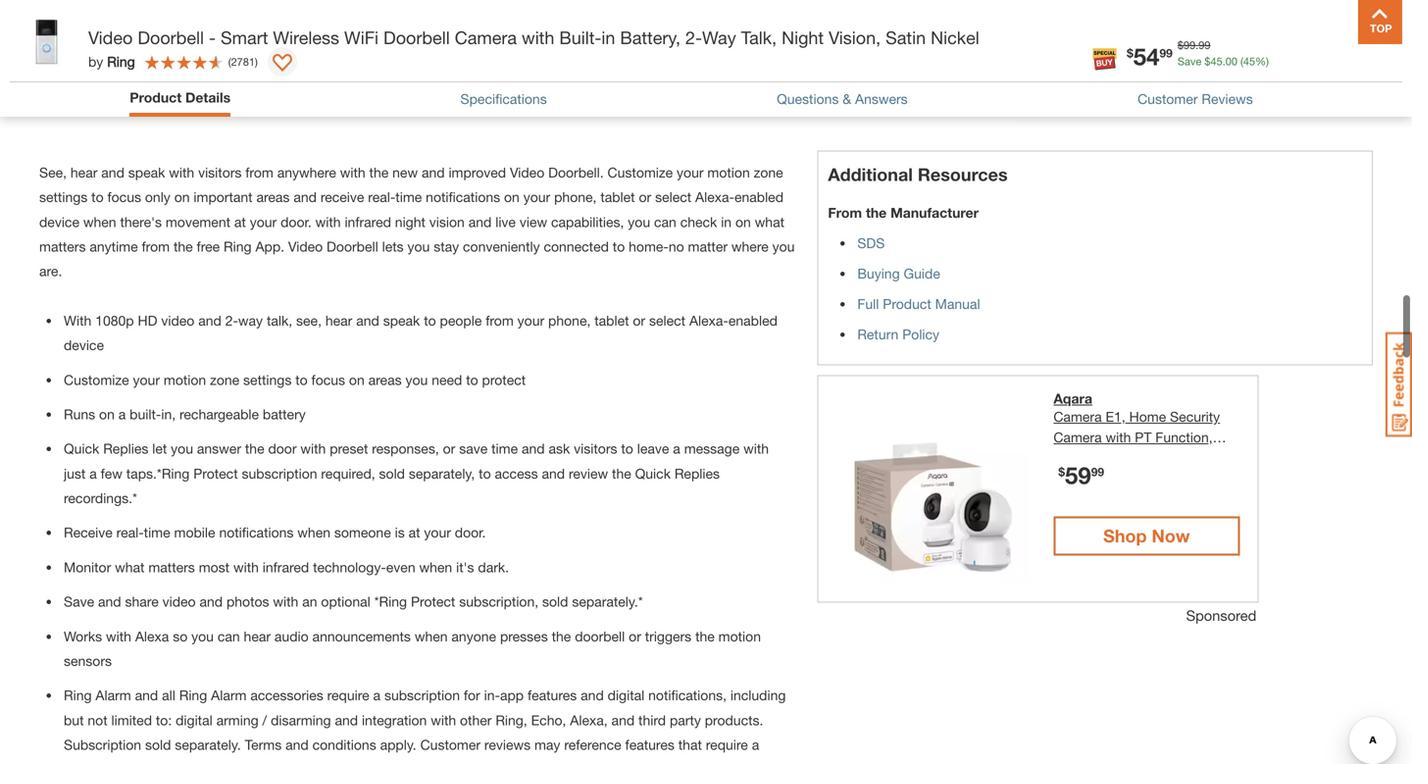 Task type: vqa. For each thing, say whether or not it's contained in the screenshot.
The 2- in the With 1080p HD video and 2-way talk, see, hear and speak to people from your phone, tablet or select Alexa-enabled device
yes



Task type: locate. For each thing, give the bounding box(es) containing it.
zone up where
[[754, 164, 783, 180]]

$ left $ 99 . 99 save $ 45 . 00 ( 45 %)
[[1127, 46, 1134, 60]]

quick up just
[[64, 441, 99, 457]]

and down ask
[[542, 465, 565, 481]]

0 vertical spatial areas
[[256, 189, 290, 205]]

subscription,
[[459, 594, 539, 610]]

protect
[[193, 465, 238, 481], [411, 594, 455, 610]]

1 horizontal spatial can
[[654, 214, 677, 230]]

1 vertical spatial customer
[[420, 737, 481, 753]]

0 horizontal spatial real-
[[116, 524, 144, 541]]

2 vertical spatial hear
[[244, 628, 271, 644]]

0 vertical spatial device
[[39, 214, 79, 230]]

phone, down the doorbell.
[[554, 189, 597, 205]]

0 vertical spatial product
[[130, 89, 182, 105]]

protect down the answer
[[193, 465, 238, 481]]

motion up including
[[719, 628, 761, 644]]

home
[[1130, 408, 1166, 425], [1054, 450, 1091, 466]]

1 horizontal spatial save
[[1178, 55, 1202, 68]]

with up only
[[169, 164, 194, 180]]

from inside with 1080p hd video and 2-way talk, see, hear and speak to people from your phone, tablet or select alexa-enabled device
[[486, 312, 514, 328]]

0 vertical spatial can
[[654, 214, 677, 230]]

enabled inside with 1080p hd video and 2-way talk, see, hear and speak to people from your phone, tablet or select alexa-enabled device
[[729, 312, 778, 328]]

share
[[125, 594, 159, 610]]

1 vertical spatial infrared
[[263, 559, 309, 575]]

speak left people
[[383, 312, 420, 328]]

0 vertical spatial replies
[[103, 441, 148, 457]]

notifications down improved
[[426, 189, 500, 205]]

you inside quick replies let you answer the door with preset responses, or save time and ask visitors to leave a message with just a few taps.*ring protect subscription required, sold separately, to access and review the quick replies recordings.*
[[171, 441, 193, 457]]

1 vertical spatial speak
[[383, 312, 420, 328]]

0 vertical spatial infrared
[[345, 214, 391, 230]]

customer
[[1138, 91, 1198, 107], [420, 737, 481, 753]]

receive
[[64, 524, 113, 541]]

that
[[679, 737, 702, 753]]

may
[[535, 737, 560, 753]]

54
[[1134, 42, 1160, 70]]

require up conditions
[[327, 687, 369, 703]]

alarm up not
[[96, 687, 131, 703]]

receive
[[321, 189, 364, 205]]

( right 00
[[1241, 55, 1244, 68]]

additional resources
[[828, 164, 1008, 185]]

video left the doorbell.
[[510, 164, 545, 180]]

alexa- inside see, hear and speak with visitors from anywhere with the new and improved video doorbell. customize your motion zone settings to focus only on important areas and receive real-time notifications on your phone, tablet or select alexa-enabled device when there's movement at your door. with infrared night vision and live view capabilities, you can check in on what matters anytime from the free ring app. video doorbell lets you stay conveniently connected to home-no matter where you are.
[[695, 189, 735, 205]]

0 horizontal spatial .
[[1196, 39, 1199, 51]]

including
[[731, 687, 786, 703]]

door.
[[281, 214, 312, 230], [455, 524, 486, 541]]

1 vertical spatial from
[[142, 238, 170, 255]]

people
[[440, 312, 482, 328]]

customize up "runs"
[[64, 371, 129, 388]]

infrared
[[345, 214, 391, 230], [263, 559, 309, 575]]

but
[[64, 712, 84, 728]]

1 vertical spatial notifications
[[219, 524, 294, 541]]

visitors up review
[[574, 441, 617, 457]]

motion inside see, hear and speak with visitors from anywhere with the new and improved video doorbell. customize your motion zone settings to focus only on important areas and receive real-time notifications on your phone, tablet or select alexa-enabled device when there's movement at your door. with infrared night vision and live view capabilities, you can check in on what matters anytime from the free ring app. video doorbell lets you stay conveniently connected to home-no matter where you are.
[[708, 164, 750, 180]]

your down "separately,"
[[424, 524, 451, 541]]

save up works
[[64, 594, 94, 610]]

1 horizontal spatial zone
[[754, 164, 783, 180]]

1 vertical spatial protect
[[411, 594, 455, 610]]

time inside see, hear and speak with visitors from anywhere with the new and improved video doorbell. customize your motion zone settings to focus only on important areas and receive real-time notifications on your phone, tablet or select alexa-enabled device when there's movement at your door. with infrared night vision and live view capabilities, you can check in on what matters anytime from the free ring app. video doorbell lets you stay conveniently connected to home-no matter where you are.
[[396, 189, 422, 205]]

&
[[843, 91, 851, 107]]

$ for 59
[[1059, 465, 1065, 478]]

dark.
[[478, 559, 509, 575]]

0 vertical spatial video
[[88, 27, 133, 48]]

save inside $ 99 . 99 save $ 45 . 00 ( 45 %)
[[1178, 55, 1202, 68]]

what
[[755, 214, 785, 230], [115, 559, 145, 575]]

0 horizontal spatial subscription
[[242, 465, 317, 481]]

customize inside see, hear and speak with visitors from anywhere with the new and improved video doorbell. customize your motion zone settings to focus only on important areas and receive real-time notifications on your phone, tablet or select alexa-enabled device when there's movement at your door. with infrared night vision and live view capabilities, you can check in on what matters anytime from the free ring app. video doorbell lets you stay conveniently connected to home-no matter where you are.
[[608, 164, 673, 180]]

specifications
[[461, 91, 547, 107]]

sold inside quick replies let you answer the door with preset responses, or save time and ask visitors to leave a message with just a few taps.*ring protect subscription required, sold separately, to access and review the quick replies recordings.*
[[379, 465, 405, 481]]

video right hd
[[161, 312, 195, 328]]

device down see,
[[39, 214, 79, 230]]

conditions
[[313, 737, 376, 753]]

0 horizontal spatial alarm
[[96, 687, 131, 703]]

buying guide
[[858, 265, 941, 281]]

and up alexa,
[[581, 687, 604, 703]]

1 horizontal spatial digital
[[608, 687, 645, 703]]

with left other
[[431, 712, 456, 728]]

the right review
[[612, 465, 631, 481]]

$ inside '$ 54 99'
[[1127, 46, 1134, 60]]

door. up app.
[[281, 214, 312, 230]]

time up access
[[492, 441, 518, 457]]

digital
[[608, 687, 645, 703], [176, 712, 213, 728]]

areas inside see, hear and speak with visitors from anywhere with the new and improved video doorbell. customize your motion zone settings to focus only on important areas and receive real-time notifications on your phone, tablet or select alexa-enabled device when there's movement at your door. with infrared night vision and live view capabilities, you can check in on what matters anytime from the free ring app. video doorbell lets you stay conveniently connected to home-no matter where you are.
[[256, 189, 290, 205]]

45 left 00
[[1211, 55, 1223, 68]]

0 horizontal spatial settings
[[39, 189, 88, 205]]

video up the by ring
[[88, 27, 133, 48]]

*ring
[[374, 594, 407, 610]]

zone up rechargeable
[[210, 371, 239, 388]]

phone, inside with 1080p hd video and 2-way talk, see, hear and speak to people from your phone, tablet or select alexa-enabled device
[[548, 312, 591, 328]]

alexa- down matter
[[689, 312, 729, 328]]

$ 59 99 shop now
[[1059, 461, 1190, 546]]

motion for sensors
[[719, 628, 761, 644]]

1 horizontal spatial in
[[721, 214, 732, 230]]

0 horizontal spatial save
[[64, 594, 94, 610]]

require down products.
[[706, 737, 748, 753]]

return policy link
[[858, 326, 940, 342]]

presses
[[500, 628, 548, 644]]

0 vertical spatial subscription
[[242, 465, 317, 481]]

1 horizontal spatial notifications
[[426, 189, 500, 205]]

99
[[1184, 39, 1196, 51], [1199, 39, 1211, 51], [1160, 46, 1173, 60], [1091, 465, 1104, 478]]

doorbell right wifi
[[384, 27, 450, 48]]

device down with
[[64, 337, 104, 353]]

your up view
[[524, 189, 550, 205]]

1 vertical spatial quick
[[635, 465, 671, 481]]

1 vertical spatial subscription
[[384, 687, 460, 703]]

0 vertical spatial features
[[528, 687, 577, 703]]

customer reviews
[[1138, 91, 1253, 107]]

matters down mobile
[[148, 559, 195, 575]]

1 vertical spatial alexa-
[[689, 312, 729, 328]]

or left 'triggers' at the left bottom of page
[[629, 628, 641, 644]]

0 horizontal spatial quick
[[64, 441, 99, 457]]

few
[[101, 465, 122, 481]]

areas down with 1080p hd video and 2-way talk, see, hear and speak to people from your phone, tablet or select alexa-enabled device on the top of the page
[[368, 371, 402, 388]]

to right 'need'
[[466, 371, 478, 388]]

2 ( from the left
[[228, 55, 231, 68]]

is up even
[[395, 524, 405, 541]]

1 horizontal spatial sold
[[379, 465, 405, 481]]

sensors
[[64, 653, 112, 669]]

now
[[1152, 525, 1190, 546]]

your
[[677, 164, 704, 180], [524, 189, 550, 205], [250, 214, 277, 230], [518, 312, 545, 328], [133, 371, 160, 388], [424, 524, 451, 541]]

someone
[[334, 524, 391, 541]]

alexa,
[[570, 712, 608, 728]]

1 horizontal spatial features
[[625, 737, 675, 753]]

or up home-
[[639, 189, 651, 205]]

1 vertical spatial in
[[721, 214, 732, 230]]

0 horizontal spatial digital
[[176, 712, 213, 728]]

select up check at the top of the page
[[655, 189, 692, 205]]

0 horizontal spatial hear
[[71, 164, 97, 180]]

focus inside see, hear and speak with visitors from anywhere with the new and improved video doorbell. customize your motion zone settings to focus only on important areas and receive real-time notifications on your phone, tablet or select alexa-enabled device when there's movement at your door. with infrared night vision and live view capabilities, you can check in on what matters anytime from the free ring app. video doorbell lets you stay conveniently connected to home-no matter where you are.
[[107, 189, 141, 205]]

1 vertical spatial video
[[162, 594, 196, 610]]

manual
[[935, 296, 980, 312]]

1 horizontal spatial door.
[[455, 524, 486, 541]]

in,
[[161, 406, 176, 422]]

app
[[500, 687, 524, 703]]

anyone
[[452, 628, 496, 644]]

real- right receive
[[116, 524, 144, 541]]

digital up third
[[608, 687, 645, 703]]

from
[[828, 204, 862, 221]]

reviews
[[484, 737, 531, 753]]

(
[[1241, 55, 1244, 68], [228, 55, 231, 68]]

visitors inside quick replies let you answer the door with preset responses, or save time and ask visitors to leave a message with just a few taps.*ring protect subscription required, sold separately, to access and review the quick replies recordings.*
[[574, 441, 617, 457]]

1 vertical spatial device
[[64, 337, 104, 353]]

doorbell inside see, hear and speak with visitors from anywhere with the new and improved video doorbell. customize your motion zone settings to focus only on important areas and receive real-time notifications on your phone, tablet or select alexa-enabled device when there's movement at your door. with infrared night vision and live view capabilities, you can check in on what matters anytime from the free ring app. video doorbell lets you stay conveniently connected to home-no matter where you are.
[[327, 238, 378, 255]]

security
[[1170, 408, 1220, 425]]

1 horizontal spatial home
[[1130, 408, 1166, 425]]

infrared up the lets
[[345, 214, 391, 230]]

motion inside the works with alexa so you can hear audio announcements when anyone presses the doorbell or triggers the motion sensors
[[719, 628, 761, 644]]

satin
[[886, 27, 926, 48]]

1 horizontal spatial matters
[[148, 559, 195, 575]]

or left the save
[[443, 441, 455, 457]]

1 horizontal spatial doorbell
[[327, 238, 378, 255]]

you up home-
[[628, 214, 650, 230]]

matter
[[688, 238, 728, 255]]

your inside with 1080p hd video and 2-way talk, see, hear and speak to people from your phone, tablet or select alexa-enabled device
[[518, 312, 545, 328]]

0 horizontal spatial features
[[528, 687, 577, 703]]

0 horizontal spatial (
[[228, 55, 231, 68]]

most
[[199, 559, 230, 575]]

0 horizontal spatial zone
[[210, 371, 239, 388]]

0 vertical spatial real-
[[368, 189, 396, 205]]

video inside with 1080p hd video and 2-way talk, see, hear and speak to people from your phone, tablet or select alexa-enabled device
[[161, 312, 195, 328]]

1 vertical spatial replies
[[675, 465, 720, 481]]

doorbell.
[[548, 164, 604, 180]]

no
[[669, 238, 684, 255]]

when up anytime
[[83, 214, 116, 230]]

1 horizontal spatial (
[[1241, 55, 1244, 68]]

movement
[[166, 214, 231, 230]]

technology-
[[313, 559, 386, 575]]

2 vertical spatial sold
[[145, 737, 171, 753]]

0 vertical spatial protect
[[193, 465, 238, 481]]

1 vertical spatial features
[[625, 737, 675, 753]]

0 horizontal spatial can
[[218, 628, 240, 644]]

0 vertical spatial door.
[[281, 214, 312, 230]]

camera down aqara
[[1054, 408, 1102, 425]]

1 vertical spatial visitors
[[574, 441, 617, 457]]

speak up only
[[128, 164, 165, 180]]

aqara
[[1054, 390, 1093, 406]]

subscription.
[[64, 761, 143, 764]]

0 vertical spatial what
[[755, 214, 785, 230]]

1 horizontal spatial .
[[1223, 55, 1226, 68]]

sold down the to:
[[145, 737, 171, 753]]

your up 'protect'
[[518, 312, 545, 328]]

0 horizontal spatial sold
[[145, 737, 171, 753]]

0 vertical spatial save
[[1178, 55, 1202, 68]]

customize right the doorbell.
[[608, 164, 673, 180]]

with right most
[[233, 559, 259, 575]]

vision,
[[829, 27, 881, 48]]

0 horizontal spatial areas
[[256, 189, 290, 205]]

1 horizontal spatial focus
[[311, 371, 345, 388]]

1 horizontal spatial visitors
[[574, 441, 617, 457]]

alexa- up check at the top of the page
[[695, 189, 735, 205]]

0 vertical spatial phone,
[[554, 189, 597, 205]]

settings down see,
[[39, 189, 88, 205]]

with down e1,
[[1106, 429, 1131, 445]]

0 vertical spatial settings
[[39, 189, 88, 205]]

in left battery,
[[602, 27, 615, 48]]

hear inside the works with alexa so you can hear audio announcements when anyone presses the doorbell or triggers the motion sensors
[[244, 628, 271, 644]]

sold inside ring alarm and all ring alarm accessories require a subscription for in-app features and digital notifications, including but not limited to: digital arming / disarming and integration with other ring, echo, alexa, and third party products. subscription sold separately. terms and conditions apply. customer reviews may reference features that require a subscription.
[[145, 737, 171, 753]]

leave
[[637, 441, 669, 457]]

at down 'important'
[[234, 214, 246, 230]]

or inside see, hear and speak with visitors from anywhere with the new and improved video doorbell. customize your motion zone settings to focus only on important areas and receive real-time notifications on your phone, tablet or select alexa-enabled device when there's movement at your door. with infrared night vision and live view capabilities, you can check in on what matters anytime from the free ring app. video doorbell lets you stay conveniently connected to home-no matter where you are.
[[639, 189, 651, 205]]

door. up 'it's'
[[455, 524, 486, 541]]

and up conditions
[[335, 712, 358, 728]]

notifications
[[426, 189, 500, 205], [219, 524, 294, 541]]

infrared down 'receive real-time mobile notifications when someone is at your door.'
[[263, 559, 309, 575]]

1 horizontal spatial is
[[1186, 470, 1196, 486]]

with left alexa
[[106, 628, 131, 644]]

0 vertical spatial .
[[1196, 39, 1199, 51]]

detection,
[[1054, 470, 1117, 486]]

at up even
[[409, 524, 420, 541]]

see,
[[39, 164, 67, 180]]

product image image
[[15, 10, 78, 74]]

0 horizontal spatial 2-
[[225, 312, 238, 328]]

1 vertical spatial what
[[115, 559, 145, 575]]

0 horizontal spatial require
[[327, 687, 369, 703]]

0 horizontal spatial customer
[[420, 737, 481, 753]]

1 horizontal spatial from
[[245, 164, 273, 180]]

0 horizontal spatial in
[[602, 27, 615, 48]]

video doorbell - smart wireless wifi doorbell camera with built-in battery, 2-way talk, night vision, satin nickel
[[88, 27, 980, 48]]

. right '$ 54 99'
[[1196, 39, 1199, 51]]

customize
[[608, 164, 673, 180], [64, 371, 129, 388]]

can
[[654, 214, 677, 230], [218, 628, 240, 644]]

1 horizontal spatial hear
[[244, 628, 271, 644]]

details
[[185, 89, 231, 105]]

infrared inside see, hear and speak with visitors from anywhere with the new and improved video doorbell. customize your motion zone settings to focus only on important areas and receive real-time notifications on your phone, tablet or select alexa-enabled device when there's movement at your door. with infrared night vision and live view capabilities, you can check in on what matters anytime from the free ring app. video doorbell lets you stay conveniently connected to home-no matter where you are.
[[345, 214, 391, 230]]

or inside the works with alexa so you can hear audio announcements when anyone presses the doorbell or triggers the motion sensors
[[629, 628, 641, 644]]

specifications button
[[461, 89, 547, 109], [461, 89, 547, 109]]

for
[[464, 687, 480, 703]]

to down the save
[[479, 465, 491, 481]]

pt
[[1135, 429, 1152, 445]]

message
[[684, 441, 740, 457]]

announcements
[[312, 628, 411, 644]]

real- inside see, hear and speak with visitors from anywhere with the new and improved video doorbell. customize your motion zone settings to focus only on important areas and receive real-time notifications on your phone, tablet or select alexa-enabled device when there's movement at your door. with infrared night vision and live view capabilities, you can check in on what matters anytime from the free ring app. video doorbell lets you stay conveniently connected to home-no matter where you are.
[[368, 189, 396, 205]]

questions
[[777, 91, 839, 107]]

0 horizontal spatial time
[[144, 524, 170, 541]]

visitors up 'important'
[[198, 164, 242, 180]]

access
[[495, 465, 538, 481]]

00
[[1226, 55, 1238, 68]]

1 vertical spatial enabled
[[729, 312, 778, 328]]

0 horizontal spatial door.
[[281, 214, 312, 230]]

can down photos
[[218, 628, 240, 644]]

replies up few
[[103, 441, 148, 457]]

from up 'important'
[[245, 164, 273, 180]]

1 vertical spatial real-
[[116, 524, 144, 541]]

59
[[1065, 461, 1091, 489]]

product details button
[[130, 87, 231, 112], [130, 87, 231, 108]]

1 horizontal spatial customize
[[608, 164, 673, 180]]

0 horizontal spatial what
[[115, 559, 145, 575]]

0 vertical spatial camera
[[455, 27, 517, 48]]

with right "message"
[[744, 441, 769, 457]]

see, hear and speak with visitors from anywhere with the new and improved video doorbell. customize your motion zone settings to focus only on important areas and receive real-time notifications on your phone, tablet or select alexa-enabled device when there's movement at your door. with infrared night vision and live view capabilities, you can check in on what matters anytime from the free ring app. video doorbell lets you stay conveniently connected to home-no matter where you are.
[[39, 164, 795, 279]]

rechargeable
[[179, 406, 259, 422]]

tablet up capabilities,
[[601, 189, 635, 205]]

ai
[[1207, 450, 1220, 466]]

echo,
[[531, 712, 566, 728]]

door
[[268, 441, 297, 457]]

customer inside ring alarm and all ring alarm accessories require a subscription for in-app features and digital notifications, including but not limited to: digital arming / disarming and integration with other ring, echo, alexa, and third party products. subscription sold separately. terms and conditions apply. customer reviews may reference features that require a subscription.
[[420, 737, 481, 753]]

what up where
[[755, 214, 785, 230]]

or inside with 1080p hd video and 2-way talk, see, hear and speak to people from your phone, tablet or select alexa-enabled device
[[633, 312, 646, 328]]

1 ( from the left
[[1241, 55, 1244, 68]]

2 vertical spatial video
[[288, 238, 323, 255]]

when up 'monitor what matters most with infrared technology-even when it's dark.'
[[297, 524, 331, 541]]

$ inside "$ 59 99 shop now"
[[1059, 465, 1065, 478]]

2 horizontal spatial from
[[486, 312, 514, 328]]

in right check at the top of the page
[[721, 214, 732, 230]]

at inside see, hear and speak with visitors from anywhere with the new and improved video doorbell. customize your motion zone settings to focus only on important areas and receive real-time notifications on your phone, tablet or select alexa-enabled device when there's movement at your door. with infrared night vision and live view capabilities, you can check in on what matters anytime from the free ring app. video doorbell lets you stay conveniently connected to home-no matter where you are.
[[234, 214, 246, 230]]

tablet down connected
[[595, 312, 629, 328]]

1 vertical spatial phone,
[[548, 312, 591, 328]]

1 horizontal spatial time
[[396, 189, 422, 205]]

limited
[[111, 712, 152, 728]]

1 vertical spatial hear
[[325, 312, 352, 328]]

0 horizontal spatial replies
[[103, 441, 148, 457]]

live
[[496, 214, 516, 230]]

alarm
[[96, 687, 131, 703], [211, 687, 247, 703]]

taps.*ring
[[126, 465, 190, 481]]

phone, inside see, hear and speak with visitors from anywhere with the new and improved video doorbell. customize your motion zone settings to focus only on important areas and receive real-time notifications on your phone, tablet or select alexa-enabled device when there's movement at your door. with infrared night vision and live view capabilities, you can check in on what matters anytime from the free ring app. video doorbell lets you stay conveniently connected to home-no matter where you are.
[[554, 189, 597, 205]]

0 vertical spatial time
[[396, 189, 422, 205]]

wifi
[[344, 27, 379, 48]]

0 vertical spatial focus
[[107, 189, 141, 205]]

customer down '$ 54 99'
[[1138, 91, 1198, 107]]

2 vertical spatial from
[[486, 312, 514, 328]]

settings inside see, hear and speak with visitors from anywhere with the new and improved video doorbell. customize your motion zone settings to focus only on important areas and receive real-time notifications on your phone, tablet or select alexa-enabled device when there's movement at your door. with infrared night vision and live view capabilities, you can check in on what matters anytime from the free ring app. video doorbell lets you stay conveniently connected to home-no matter where you are.
[[39, 189, 88, 205]]

what up 'share'
[[115, 559, 145, 575]]

ring right the free
[[224, 238, 252, 255]]

subscription
[[242, 465, 317, 481], [384, 687, 460, 703]]



Task type: describe. For each thing, give the bounding box(es) containing it.
)
[[255, 55, 258, 68]]

is inside aqara camera e1, home security camera with pt function, home automation, light ai detection, aqarahub is required
[[1186, 470, 1196, 486]]

accessories
[[250, 687, 323, 703]]

0 horizontal spatial doorbell
[[138, 27, 204, 48]]

with down receive
[[315, 214, 341, 230]]

products.
[[705, 712, 763, 728]]

with inside ring alarm and all ring alarm accessories require a subscription for in-app features and digital notifications, including but not limited to: digital arming / disarming and integration with other ring, echo, alexa, and third party products. subscription sold separately. terms and conditions apply. customer reviews may reference features that require a subscription.
[[431, 712, 456, 728]]

what inside see, hear and speak with visitors from anywhere with the new and improved video doorbell. customize your motion zone settings to focus only on important areas and receive real-time notifications on your phone, tablet or select alexa-enabled device when there's movement at your door. with infrared night vision and live view capabilities, you can check in on what matters anytime from the free ring app. video doorbell lets you stay conveniently connected to home-no matter where you are.
[[755, 214, 785, 230]]

way
[[702, 27, 736, 48]]

time inside quick replies let you answer the door with preset responses, or save time and ask visitors to leave a message with just a few taps.*ring protect subscription required, sold separately, to access and review the quick replies recordings.*
[[492, 441, 518, 457]]

you right where
[[773, 238, 795, 255]]

1 horizontal spatial protect
[[411, 594, 455, 610]]

on up preset
[[349, 371, 365, 388]]

receive real-time mobile notifications when someone is at your door.
[[64, 524, 486, 541]]

a left built- at the bottom of the page
[[118, 406, 126, 422]]

and right see,
[[356, 312, 379, 328]]

you inside the works with alexa so you can hear audio announcements when anyone presses the doorbell or triggers the motion sensors
[[191, 628, 214, 644]]

vision
[[429, 214, 465, 230]]

resources
[[918, 164, 1008, 185]]

1 horizontal spatial settings
[[243, 371, 292, 388]]

$ for 99
[[1178, 39, 1184, 51]]

works
[[64, 628, 102, 644]]

sponsored
[[1186, 607, 1257, 624]]

video for share
[[162, 594, 196, 610]]

with left built-
[[522, 27, 555, 48]]

or inside quick replies let you answer the door with preset responses, or save time and ask visitors to leave a message with just a few taps.*ring protect subscription required, sold separately, to access and review the quick replies recordings.*
[[443, 441, 455, 457]]

reviews
[[1202, 91, 1253, 107]]

when left 'it's'
[[419, 559, 452, 575]]

and left live
[[469, 214, 492, 230]]

recordings.*
[[64, 490, 137, 506]]

talk,
[[741, 27, 777, 48]]

1 vertical spatial save
[[64, 594, 94, 610]]

sds
[[858, 235, 885, 251]]

0 horizontal spatial is
[[395, 524, 405, 541]]

photos
[[227, 594, 269, 610]]

manufacturer
[[891, 204, 979, 221]]

the up sds
[[866, 204, 887, 221]]

$ left 00
[[1205, 55, 1211, 68]]

$ 54 99
[[1127, 42, 1173, 70]]

0 vertical spatial digital
[[608, 687, 645, 703]]

1 horizontal spatial at
[[409, 524, 420, 541]]

2- inside with 1080p hd video and 2-way talk, see, hear and speak to people from your phone, tablet or select alexa-enabled device
[[225, 312, 238, 328]]

subscription inside ring alarm and all ring alarm accessories require a subscription for in-app features and digital notifications, including but not limited to: digital arming / disarming and integration with other ring, echo, alexa, and third party products. subscription sold separately. terms and conditions apply. customer reviews may reference features that require a subscription.
[[384, 687, 460, 703]]

by ring
[[88, 53, 135, 70]]

protect inside quick replies let you answer the door with preset responses, or save time and ask visitors to leave a message with just a few taps.*ring protect subscription required, sold separately, to access and review the quick replies recordings.*
[[193, 465, 238, 481]]

runs
[[64, 406, 95, 422]]

a left few
[[89, 465, 97, 481]]

a up integration
[[373, 687, 381, 703]]

1 vertical spatial home
[[1054, 450, 1091, 466]]

subscription
[[64, 737, 141, 753]]

and left third
[[612, 712, 635, 728]]

enabled inside see, hear and speak with visitors from anywhere with the new and improved video doorbell. customize your motion zone settings to focus only on important areas and receive real-time notifications on your phone, tablet or select alexa-enabled device when there's movement at your door. with infrared night vision and live view capabilities, you can check in on what matters anytime from the free ring app. video doorbell lets you stay conveniently connected to home-no matter where you are.
[[735, 189, 784, 205]]

door. inside see, hear and speak with visitors from anywhere with the new and improved video doorbell. customize your motion zone settings to focus only on important areas and receive real-time notifications on your phone, tablet or select alexa-enabled device when there's movement at your door. with infrared night vision and live view capabilities, you can check in on what matters anytime from the free ring app. video doorbell lets you stay conveniently connected to home-no matter where you are.
[[281, 214, 312, 230]]

with inside aqara camera e1, home security camera with pt function, home automation, light ai detection, aqarahub is required
[[1106, 429, 1131, 445]]

display image
[[273, 54, 292, 74]]

where
[[732, 238, 769, 255]]

0 horizontal spatial product
[[130, 89, 182, 105]]

see,
[[296, 312, 322, 328]]

and left 'share'
[[98, 594, 121, 610]]

1 horizontal spatial video
[[288, 238, 323, 255]]

/
[[262, 712, 267, 728]]

by
[[88, 53, 103, 70]]

on up where
[[736, 214, 751, 230]]

answer
[[197, 441, 241, 457]]

there's
[[120, 214, 162, 230]]

party
[[670, 712, 701, 728]]

-
[[209, 27, 216, 48]]

2 vertical spatial camera
[[1054, 429, 1102, 445]]

subscription inside quick replies let you answer the door with preset responses, or save time and ask visitors to leave a message with just a few taps.*ring protect subscription required, sold separately, to access and review the quick replies recordings.*
[[242, 465, 317, 481]]

$ for 54
[[1127, 46, 1134, 60]]

99 inside "$ 59 99 shop now"
[[1091, 465, 1104, 478]]

audio
[[275, 628, 309, 644]]

to left leave
[[621, 441, 633, 457]]

it's
[[456, 559, 474, 575]]

and down most
[[200, 594, 223, 610]]

1 vertical spatial require
[[706, 737, 748, 753]]

with up receive
[[340, 164, 366, 180]]

ring inside see, hear and speak with visitors from anywhere with the new and improved video doorbell. customize your motion zone settings to focus only on important areas and receive real-time notifications on your phone, tablet or select alexa-enabled device when there's movement at your door. with infrared night vision and live view capabilities, you can check in on what matters anytime from the free ring app. video doorbell lets you stay conveniently connected to home-no matter where you are.
[[224, 238, 252, 255]]

1 vertical spatial door.
[[455, 524, 486, 541]]

0 vertical spatial require
[[327, 687, 369, 703]]

2 45 from the left
[[1244, 55, 1256, 68]]

not
[[88, 712, 108, 728]]

doorbell
[[575, 628, 625, 644]]

can inside the works with alexa so you can hear audio announcements when anyone presses the doorbell or triggers the motion sensors
[[218, 628, 240, 644]]

1 alarm from the left
[[96, 687, 131, 703]]

speak inside see, hear and speak with visitors from anywhere with the new and improved video doorbell. customize your motion zone settings to focus only on important areas and receive real-time notifications on your phone, tablet or select alexa-enabled device when there's movement at your door. with infrared night vision and live view capabilities, you can check in on what matters anytime from the free ring app. video doorbell lets you stay conveniently connected to home-no matter where you are.
[[128, 164, 165, 180]]

automation,
[[1094, 450, 1169, 466]]

ask
[[549, 441, 570, 457]]

guide
[[904, 265, 941, 281]]

hd
[[138, 312, 157, 328]]

full product manual
[[858, 296, 980, 312]]

1 horizontal spatial quick
[[635, 465, 671, 481]]

1 vertical spatial camera
[[1054, 408, 1102, 425]]

a right leave
[[673, 441, 681, 457]]

protect
[[482, 371, 526, 388]]

can inside see, hear and speak with visitors from anywhere with the new and improved video doorbell. customize your motion zone settings to focus only on important areas and receive real-time notifications on your phone, tablet or select alexa-enabled device when there's movement at your door. with infrared night vision and live view capabilities, you can check in on what matters anytime from the free ring app. video doorbell lets you stay conveniently connected to home-no matter where you are.
[[654, 214, 677, 230]]

with left an
[[273, 594, 299, 610]]

product details
[[130, 89, 231, 105]]

1 vertical spatial areas
[[368, 371, 402, 388]]

questions & answers
[[777, 91, 908, 107]]

speak inside with 1080p hd video and 2-way talk, see, hear and speak to people from your phone, tablet or select alexa-enabled device
[[383, 312, 420, 328]]

ring right the all
[[179, 687, 207, 703]]

need
[[432, 371, 462, 388]]

anytime
[[90, 238, 138, 255]]

1 vertical spatial focus
[[311, 371, 345, 388]]

view
[[520, 214, 547, 230]]

the left new
[[369, 164, 389, 180]]

1 vertical spatial zone
[[210, 371, 239, 388]]

1 horizontal spatial replies
[[675, 465, 720, 481]]

nickel
[[931, 27, 980, 48]]

select inside with 1080p hd video and 2-way talk, see, hear and speak to people from your phone, tablet or select alexa-enabled device
[[649, 312, 686, 328]]

1 vertical spatial matters
[[148, 559, 195, 575]]

arming
[[216, 712, 259, 728]]

ring right by
[[107, 53, 135, 70]]

you left 'need'
[[406, 371, 428, 388]]

separately.
[[175, 737, 241, 753]]

night
[[395, 214, 426, 230]]

on up live
[[504, 189, 520, 205]]

notifications inside see, hear and speak with visitors from anywhere with the new and improved video doorbell. customize your motion zone settings to focus only on important areas and receive real-time notifications on your phone, tablet or select alexa-enabled device when there's movement at your door. with infrared night vision and live view capabilities, you can check in on what matters anytime from the free ring app. video doorbell lets you stay conveniently connected to home-no matter where you are.
[[426, 189, 500, 205]]

built-
[[130, 406, 161, 422]]

quick replies let you answer the door with preset responses, or save time and ask visitors to leave a message with just a few taps.*ring protect subscription required, sold separately, to access and review the quick replies recordings.*
[[64, 441, 769, 506]]

zone inside see, hear and speak with visitors from anywhere with the new and improved video doorbell. customize your motion zone settings to focus only on important areas and receive real-time notifications on your phone, tablet or select alexa-enabled device when there's movement at your door. with infrared night vision and live view capabilities, you can check in on what matters anytime from the free ring app. video doorbell lets you stay conveniently connected to home-no matter where you are.
[[754, 164, 783, 180]]

1 vertical spatial digital
[[176, 712, 213, 728]]

0 vertical spatial home
[[1130, 408, 1166, 425]]

visitors inside see, hear and speak with visitors from anywhere with the new and improved video doorbell. customize your motion zone settings to focus only on important areas and receive real-time notifications on your phone, tablet or select alexa-enabled device when there's movement at your door. with infrared night vision and live view capabilities, you can check in on what matters anytime from the free ring app. video doorbell lets you stay conveniently connected to home-no matter where you are.
[[198, 164, 242, 180]]

to inside with 1080p hd video and 2-way talk, see, hear and speak to people from your phone, tablet or select alexa-enabled device
[[424, 312, 436, 328]]

when inside the works with alexa so you can hear audio announcements when anyone presses the doorbell or triggers the motion sensors
[[415, 628, 448, 644]]

your up app.
[[250, 214, 277, 230]]

and up there's on the top left of page
[[101, 164, 124, 180]]

with right door
[[301, 441, 326, 457]]

2 horizontal spatial sold
[[542, 594, 568, 610]]

top button
[[1358, 0, 1403, 44]]

other
[[460, 712, 492, 728]]

99 inside '$ 54 99'
[[1160, 46, 1173, 60]]

aqara camera e1, home security camera with pt function, home automation, light ai detection, aqarahub is required
[[1054, 390, 1220, 507]]

the left the free
[[174, 238, 193, 255]]

apply.
[[380, 737, 417, 753]]

connected
[[544, 238, 609, 255]]

an
[[302, 594, 317, 610]]

in inside see, hear and speak with visitors from anywhere with the new and improved video doorbell. customize your motion zone settings to focus only on important areas and receive real-time notifications on your phone, tablet or select alexa-enabled device when there's movement at your door. with infrared night vision and live view capabilities, you can check in on what matters anytime from the free ring app. video doorbell lets you stay conveniently connected to home-no matter where you are.
[[721, 214, 732, 230]]

full product manual link
[[858, 296, 980, 312]]

0 horizontal spatial infrared
[[263, 559, 309, 575]]

alexa- inside with 1080p hd video and 2-way talk, see, hear and speak to people from your phone, tablet or select alexa-enabled device
[[689, 312, 729, 328]]

the left door
[[245, 441, 264, 457]]

feedback link image
[[1386, 332, 1412, 437]]

and left ask
[[522, 441, 545, 457]]

with inside the works with alexa so you can hear audio announcements when anyone presses the doorbell or triggers the motion sensors
[[106, 628, 131, 644]]

1 vertical spatial .
[[1223, 55, 1226, 68]]

0 horizontal spatial notifications
[[219, 524, 294, 541]]

on right "runs"
[[99, 406, 115, 422]]

1 vertical spatial product
[[883, 296, 932, 312]]

0 vertical spatial in
[[602, 27, 615, 48]]

your up built- at the bottom of the page
[[133, 371, 160, 388]]

stay
[[434, 238, 459, 255]]

and right new
[[422, 164, 445, 180]]

required,
[[321, 465, 375, 481]]

2 vertical spatial time
[[144, 524, 170, 541]]

to up battery
[[295, 371, 308, 388]]

0 vertical spatial customer
[[1138, 91, 1198, 107]]

2781
[[231, 55, 255, 68]]

save and share video and photos with an optional *ring protect subscription, sold separately.*
[[64, 594, 643, 610]]

e1,
[[1106, 408, 1126, 425]]

1 45 from the left
[[1211, 55, 1223, 68]]

device inside see, hear and speak with visitors from anywhere with the new and improved video doorbell. customize your motion zone settings to focus only on important areas and receive real-time notifications on your phone, tablet or select alexa-enabled device when there's movement at your door. with infrared night vision and live view capabilities, you can check in on what matters anytime from the free ring app. video doorbell lets you stay conveniently connected to home-no matter where you are.
[[39, 214, 79, 230]]

terms
[[245, 737, 282, 753]]

ring,
[[496, 712, 527, 728]]

( inside $ 99 . 99 save $ 45 . 00 ( 45 %)
[[1241, 55, 1244, 68]]

2 horizontal spatial doorbell
[[384, 27, 450, 48]]

device inside with 1080p hd video and 2-way talk, see, hear and speak to people from your phone, tablet or select alexa-enabled device
[[64, 337, 104, 353]]

capabilities,
[[551, 214, 624, 230]]

third
[[639, 712, 666, 728]]

to up anytime
[[91, 189, 104, 205]]

2 alarm from the left
[[211, 687, 247, 703]]

and left 'way' at left
[[198, 312, 221, 328]]

on right only
[[174, 189, 190, 205]]

1 vertical spatial video
[[510, 164, 545, 180]]

return
[[858, 326, 899, 342]]

and down disarming
[[286, 737, 309, 753]]

ring up but
[[64, 687, 92, 703]]

anywhere
[[277, 164, 336, 180]]

with 1080p hd video and 2-way talk, see, hear and speak to people from your phone, tablet or select alexa-enabled device
[[64, 312, 778, 353]]

only
[[145, 189, 170, 205]]

matters inside see, hear and speak with visitors from anywhere with the new and improved video doorbell. customize your motion zone settings to focus only on important areas and receive real-time notifications on your phone, tablet or select alexa-enabled device when there's movement at your door. with infrared night vision and live view capabilities, you can check in on what matters anytime from the free ring app. video doorbell lets you stay conveniently connected to home-no matter where you are.
[[39, 238, 86, 255]]

just
[[64, 465, 86, 481]]

1 horizontal spatial 2-
[[686, 27, 702, 48]]

from the manufacturer
[[828, 204, 979, 221]]

motion for zone
[[708, 164, 750, 180]]

to left home-
[[613, 238, 625, 255]]

tablet inside see, hear and speak with visitors from anywhere with the new and improved video doorbell. customize your motion zone settings to focus only on important areas and receive real-time notifications on your phone, tablet or select alexa-enabled device when there's movement at your door. with infrared night vision and live view capabilities, you can check in on what matters anytime from the free ring app. video doorbell lets you stay conveniently connected to home-no matter where you are.
[[601, 189, 635, 205]]

when inside see, hear and speak with visitors from anywhere with the new and improved video doorbell. customize your motion zone settings to focus only on important areas and receive real-time notifications on your phone, tablet or select alexa-enabled device when there's movement at your door. with infrared night vision and live view capabilities, you can check in on what matters anytime from the free ring app. video doorbell lets you stay conveniently connected to home-no matter where you are.
[[83, 214, 116, 230]]

your up check at the top of the page
[[677, 164, 704, 180]]

even
[[386, 559, 416, 575]]

camera e1, home security camera with pt function, home automation, light ai detection, aqarahub is required image
[[838, 391, 1029, 582]]

disarming
[[271, 712, 331, 728]]

hear inside with 1080p hd video and 2-way talk, see, hear and speak to people from your phone, tablet or select alexa-enabled device
[[325, 312, 352, 328]]

you right the lets
[[408, 238, 430, 255]]

0 horizontal spatial from
[[142, 238, 170, 255]]

are.
[[39, 263, 62, 279]]

and left the all
[[135, 687, 158, 703]]

select inside see, hear and speak with visitors from anywhere with the new and improved video doorbell. customize your motion zone settings to focus only on important areas and receive real-time notifications on your phone, tablet or select alexa-enabled device when there's movement at your door. with infrared night vision and live view capabilities, you can check in on what matters anytime from the free ring app. video doorbell lets you stay conveniently connected to home-no matter where you are.
[[655, 189, 692, 205]]

the right 'triggers' at the left bottom of page
[[695, 628, 715, 644]]

and down anywhere
[[294, 189, 317, 205]]

triggers
[[645, 628, 692, 644]]

1080p
[[95, 312, 134, 328]]

separately.*
[[572, 594, 643, 610]]

save
[[459, 441, 488, 457]]

1 vertical spatial motion
[[164, 371, 206, 388]]

1 vertical spatial customize
[[64, 371, 129, 388]]

video for hd
[[161, 312, 195, 328]]

tablet inside with 1080p hd video and 2-way talk, see, hear and speak to people from your phone, tablet or select alexa-enabled device
[[595, 312, 629, 328]]

a down products.
[[752, 737, 759, 753]]

hear inside see, hear and speak with visitors from anywhere with the new and improved video doorbell. customize your motion zone settings to focus only on important areas and receive real-time notifications on your phone, tablet or select alexa-enabled device when there's movement at your door. with infrared night vision and live view capabilities, you can check in on what matters anytime from the free ring app. video doorbell lets you stay conveniently connected to home-no matter where you are.
[[71, 164, 97, 180]]

the right presses
[[552, 628, 571, 644]]



